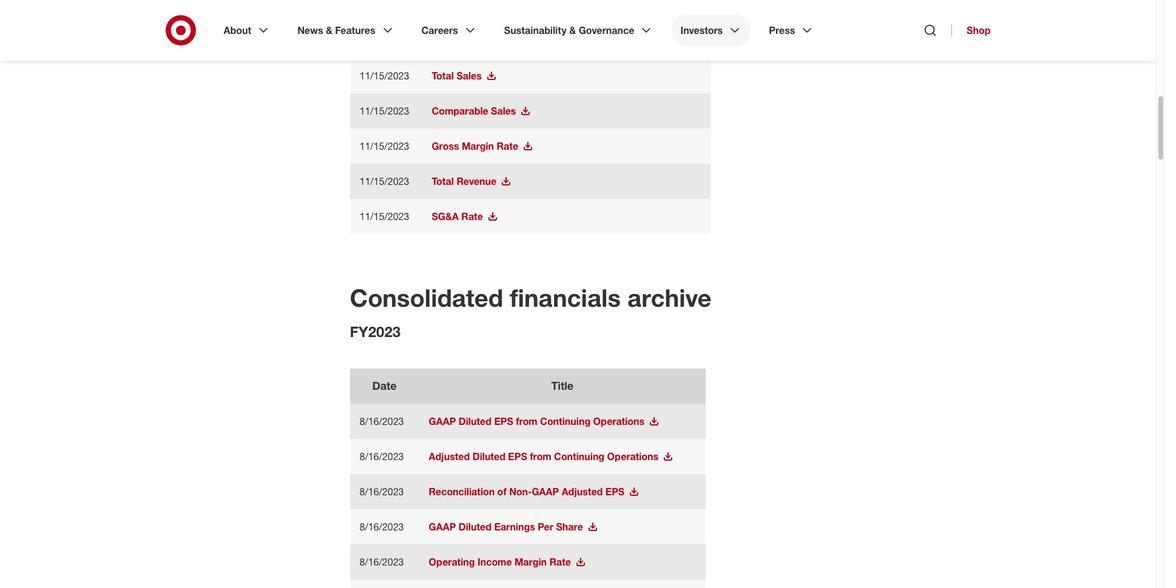 Task type: locate. For each thing, give the bounding box(es) containing it.
1 vertical spatial total
[[432, 175, 454, 187]]

1 vertical spatial from
[[530, 451, 551, 463]]

0 horizontal spatial adjusted
[[429, 451, 470, 463]]

gaap
[[429, 416, 456, 428], [532, 486, 559, 498], [429, 521, 456, 533]]

0 vertical spatial total
[[432, 70, 454, 82]]

eps for gaap
[[494, 416, 513, 428]]

operating income margin rate link
[[429, 556, 586, 569]]

sales for comparable sales
[[491, 105, 516, 117]]

0 horizontal spatial &
[[326, 24, 332, 36]]

0 vertical spatial gaap
[[429, 416, 456, 428]]

total for total sales
[[432, 70, 454, 82]]

share
[[556, 521, 583, 533]]

total left revenue
[[432, 175, 454, 187]]

diluted
[[459, 416, 491, 428], [473, 451, 505, 463], [459, 521, 491, 533]]

from up adjusted diluted eps from continuing operations
[[516, 416, 537, 428]]

1 vertical spatial continuing
[[554, 451, 604, 463]]

0 vertical spatial continuing
[[540, 416, 591, 428]]

1 8/16/2023 from the top
[[360, 416, 404, 428]]

from for gaap
[[516, 416, 537, 428]]

sales up gross margin rate link
[[491, 105, 516, 117]]

0 vertical spatial eps
[[494, 416, 513, 428]]

2 & from the left
[[569, 24, 576, 36]]

& inside news & features "link"
[[326, 24, 332, 36]]

about link
[[215, 15, 279, 46]]

& for sustainability
[[569, 24, 576, 36]]

operations
[[593, 416, 644, 428], [607, 451, 658, 463]]

total sales
[[432, 70, 482, 82]]

0 vertical spatial from
[[516, 416, 537, 428]]

from for adjusted
[[530, 451, 551, 463]]

operations for gaap diluted eps from continuing operations
[[593, 416, 644, 428]]

0 horizontal spatial sales
[[457, 70, 482, 82]]

&
[[326, 24, 332, 36], [569, 24, 576, 36]]

2 11/15/2023 from the top
[[360, 70, 409, 82]]

0 vertical spatial operations
[[593, 416, 644, 428]]

investors
[[681, 24, 723, 36]]

1 vertical spatial gaap
[[532, 486, 559, 498]]

& right news
[[326, 24, 332, 36]]

continuing down the gaap diluted eps from continuing operations link
[[554, 451, 604, 463]]

4 8/16/2023 from the top
[[360, 521, 404, 533]]

rate
[[505, 35, 526, 47], [497, 140, 518, 152], [461, 211, 483, 223], [549, 556, 571, 569]]

8/16/2023 for operating income margin rate
[[360, 556, 404, 569]]

1 horizontal spatial sales
[[491, 105, 516, 117]]

6 11/15/2023 from the top
[[360, 211, 409, 223]]

margin right "gross"
[[462, 140, 494, 152]]

press link
[[760, 15, 823, 46]]

eps
[[494, 416, 513, 428], [508, 451, 527, 463], [605, 486, 625, 498]]

continuing down title
[[540, 416, 591, 428]]

consolidated financials archive
[[350, 283, 711, 312]]

5 8/16/2023 from the top
[[360, 556, 404, 569]]

adjusted
[[429, 451, 470, 463], [562, 486, 603, 498]]

11/15/2023 for sg&a rate
[[360, 211, 409, 223]]

2 vertical spatial gaap
[[429, 521, 456, 533]]

gaap diluted earnings per share link
[[429, 521, 598, 533]]

total revenue
[[432, 175, 497, 187]]

comparable
[[432, 105, 488, 117]]

sales
[[457, 70, 482, 82], [491, 105, 516, 117]]

0 vertical spatial margin
[[470, 35, 502, 47]]

archive
[[627, 283, 711, 312]]

2 vertical spatial eps
[[605, 486, 625, 498]]

3 11/15/2023 from the top
[[360, 105, 409, 117]]

3 8/16/2023 from the top
[[360, 486, 404, 498]]

total revenue link
[[432, 175, 511, 187]]

diluted for gaap diluted eps from continuing operations
[[459, 416, 491, 428]]

1 vertical spatial diluted
[[473, 451, 505, 463]]

2 vertical spatial diluted
[[459, 521, 491, 533]]

total
[[432, 70, 454, 82], [432, 175, 454, 187]]

margin right income
[[515, 556, 547, 569]]

ebitda margin rate
[[432, 35, 526, 47]]

date
[[372, 379, 397, 393]]

& inside sustainability & governance link
[[569, 24, 576, 36]]

reconciliation of non-gaap adjusted eps
[[429, 486, 625, 498]]

1 vertical spatial adjusted
[[562, 486, 603, 498]]

1 vertical spatial operations
[[607, 451, 658, 463]]

reconciliation
[[429, 486, 495, 498]]

from down the gaap diluted eps from continuing operations link
[[530, 451, 551, 463]]

sales up 'comparable sales'
[[457, 70, 482, 82]]

margin right ebitda in the top left of the page
[[470, 35, 502, 47]]

margin
[[470, 35, 502, 47], [462, 140, 494, 152], [515, 556, 547, 569]]

gaap diluted earnings per share
[[429, 521, 583, 533]]

eps for adjusted
[[508, 451, 527, 463]]

& left governance on the top of page
[[569, 24, 576, 36]]

2 total from the top
[[432, 175, 454, 187]]

1 & from the left
[[326, 24, 332, 36]]

diluted for gaap diluted earnings per share
[[459, 521, 491, 533]]

5 11/15/2023 from the top
[[360, 175, 409, 187]]

8/16/2023
[[360, 416, 404, 428], [360, 451, 404, 463], [360, 486, 404, 498], [360, 521, 404, 533], [360, 556, 404, 569]]

sustainability & governance
[[504, 24, 634, 36]]

continuing for adjusted diluted eps from continuing operations
[[554, 451, 604, 463]]

2 8/16/2023 from the top
[[360, 451, 404, 463]]

per
[[538, 521, 553, 533]]

4 11/15/2023 from the top
[[360, 140, 409, 152]]

0 vertical spatial sales
[[457, 70, 482, 82]]

1 vertical spatial margin
[[462, 140, 494, 152]]

1 vertical spatial eps
[[508, 451, 527, 463]]

gross
[[432, 140, 459, 152]]

11/15/2023 for total revenue
[[360, 175, 409, 187]]

1 11/15/2023 from the top
[[360, 35, 409, 47]]

financials
[[510, 283, 621, 312]]

from
[[516, 416, 537, 428], [530, 451, 551, 463]]

news
[[297, 24, 323, 36]]

1 total from the top
[[432, 70, 454, 82]]

operating
[[429, 556, 475, 569]]

adjusted up share
[[562, 486, 603, 498]]

adjusted diluted eps from continuing operations link
[[429, 451, 673, 463]]

fy2023
[[350, 323, 401, 341]]

adjusted up reconciliation on the bottom of the page
[[429, 451, 470, 463]]

1 horizontal spatial &
[[569, 24, 576, 36]]

diluted for adjusted diluted eps from continuing operations
[[473, 451, 505, 463]]

8/16/2023 for gaap diluted eps from continuing operations
[[360, 416, 404, 428]]

margin for gross
[[462, 140, 494, 152]]

total down ebitda in the top left of the page
[[432, 70, 454, 82]]

11/15/2023
[[360, 35, 409, 47], [360, 70, 409, 82], [360, 105, 409, 117], [360, 140, 409, 152], [360, 175, 409, 187], [360, 211, 409, 223]]

news & features link
[[289, 15, 403, 46]]

1 vertical spatial sales
[[491, 105, 516, 117]]

gaap for gaap diluted eps from continuing operations
[[429, 416, 456, 428]]

0 vertical spatial diluted
[[459, 416, 491, 428]]

continuing
[[540, 416, 591, 428], [554, 451, 604, 463]]



Task type: vqa. For each thing, say whether or not it's contained in the screenshot.
DIRECTORS
no



Task type: describe. For each thing, give the bounding box(es) containing it.
2 vertical spatial margin
[[515, 556, 547, 569]]

adjusted diluted eps from continuing operations
[[429, 451, 658, 463]]

8/16/2023 for gaap diluted earnings per share
[[360, 521, 404, 533]]

margin for ebitda
[[470, 35, 502, 47]]

shop link
[[952, 24, 991, 36]]

ebitda
[[432, 35, 467, 47]]

consolidated
[[350, 283, 503, 312]]

earnings
[[494, 521, 535, 533]]

total sales link
[[432, 70, 496, 82]]

shop
[[967, 24, 991, 36]]

comparable sales link
[[432, 105, 531, 117]]

11/15/2023 for ebitda margin rate
[[360, 35, 409, 47]]

operating income margin rate
[[429, 556, 571, 569]]

title
[[551, 379, 573, 393]]

governance
[[579, 24, 634, 36]]

features
[[335, 24, 375, 36]]

gaap diluted eps from continuing operations link
[[429, 416, 659, 428]]

8/16/2023 for adjusted diluted eps from continuing operations
[[360, 451, 404, 463]]

11/15/2023 for gross margin rate
[[360, 140, 409, 152]]

sg&a
[[432, 211, 459, 223]]

8/16/2023 for reconciliation of non-gaap adjusted eps
[[360, 486, 404, 498]]

comparable sales
[[432, 105, 516, 117]]

careers
[[421, 24, 458, 36]]

sustainability
[[504, 24, 567, 36]]

total for total revenue
[[432, 175, 454, 187]]

gaap for gaap diluted earnings per share
[[429, 521, 456, 533]]

of
[[497, 486, 507, 498]]

0 vertical spatial adjusted
[[429, 451, 470, 463]]

1 horizontal spatial adjusted
[[562, 486, 603, 498]]

sg&a rate link
[[432, 211, 497, 223]]

11/15/2023 for comparable sales
[[360, 105, 409, 117]]

gross margin rate link
[[432, 140, 533, 152]]

continuing for gaap diluted eps from continuing operations
[[540, 416, 591, 428]]

sales for total sales
[[457, 70, 482, 82]]

income
[[478, 556, 512, 569]]

sg&a rate
[[432, 211, 483, 223]]

revenue
[[457, 175, 497, 187]]

press
[[769, 24, 795, 36]]

news & features
[[297, 24, 375, 36]]

investors link
[[672, 15, 751, 46]]

11/15/2023 for total sales
[[360, 70, 409, 82]]

sustainability & governance link
[[496, 15, 662, 46]]

gross margin rate
[[432, 140, 518, 152]]

operations for adjusted diluted eps from continuing operations
[[607, 451, 658, 463]]

gaap diluted eps from continuing operations
[[429, 416, 644, 428]]

ebitda margin rate link
[[432, 35, 541, 47]]

reconciliation of non-gaap adjusted eps link
[[429, 486, 639, 498]]

careers link
[[413, 15, 486, 46]]

about
[[224, 24, 251, 36]]

non-
[[509, 486, 532, 498]]

& for news
[[326, 24, 332, 36]]



